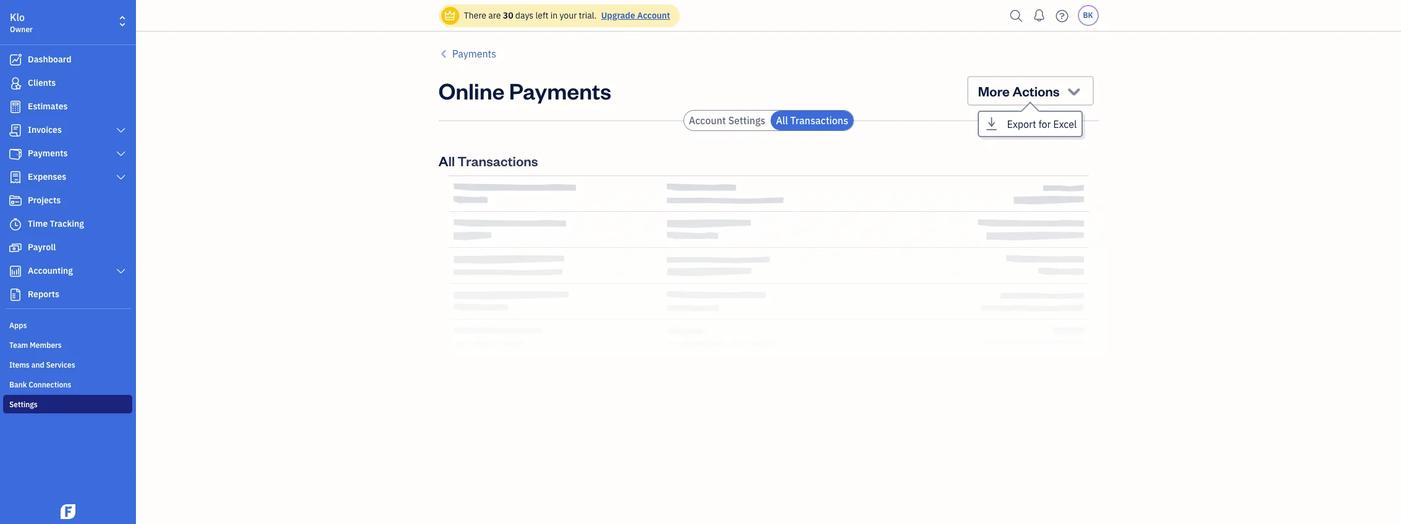 Task type: vqa. For each thing, say whether or not it's contained in the screenshot.
you within the "Item Sales See how much money you're making from each item you sell"
no



Task type: describe. For each thing, give the bounding box(es) containing it.
time tracking
[[28, 218, 84, 229]]

team
[[9, 341, 28, 350]]

chevron large down image for invoices
[[115, 126, 127, 135]]

invoices link
[[3, 119, 132, 142]]

expenses
[[28, 171, 66, 182]]

there
[[464, 10, 487, 21]]

30
[[503, 10, 514, 21]]

settings link
[[3, 395, 132, 414]]

payments inside "button"
[[452, 48, 496, 60]]

days
[[516, 10, 534, 21]]

team members
[[9, 341, 62, 350]]

account inside 'button'
[[689, 114, 726, 127]]

invoices
[[28, 124, 62, 135]]

dashboard
[[28, 54, 72, 65]]

chevron large down image for expenses
[[115, 173, 127, 182]]

more actions
[[979, 82, 1060, 100]]

bank
[[9, 380, 27, 390]]

all transactions button
[[771, 111, 854, 130]]

projects
[[28, 195, 61, 206]]

account settings button
[[684, 111, 771, 130]]

bk
[[1084, 11, 1094, 20]]

clients
[[28, 77, 56, 88]]

connections
[[29, 380, 71, 390]]

payments link
[[3, 143, 132, 165]]

team members link
[[3, 336, 132, 354]]

chevrondown image
[[1066, 82, 1083, 100]]

your
[[560, 10, 577, 21]]

items and services link
[[3, 356, 132, 374]]

owner
[[10, 25, 33, 34]]

bk button
[[1078, 5, 1099, 26]]

klo owner
[[10, 11, 33, 34]]

time tracking link
[[3, 213, 132, 236]]

main element
[[0, 0, 167, 524]]

1 vertical spatial all
[[439, 152, 455, 169]]

payments button
[[439, 46, 496, 61]]

upgrade account link
[[599, 10, 670, 21]]

payroll
[[28, 242, 56, 253]]

chart image
[[8, 265, 23, 278]]

accounting link
[[3, 260, 132, 283]]

clients link
[[3, 72, 132, 95]]

account settings
[[689, 114, 766, 127]]

left
[[536, 10, 549, 21]]

time
[[28, 218, 48, 229]]

export for excel button
[[979, 112, 1082, 136]]

settings inside main element
[[9, 400, 38, 409]]

project image
[[8, 195, 23, 207]]

2 horizontal spatial payments
[[509, 76, 612, 105]]

reports
[[28, 289, 59, 300]]

dashboard link
[[3, 49, 132, 71]]

items
[[9, 360, 30, 370]]

crown image
[[444, 9, 457, 22]]

chevron large down image
[[115, 267, 127, 276]]

upgrade
[[601, 10, 636, 21]]

bank connections link
[[3, 375, 132, 394]]

accounting
[[28, 265, 73, 276]]



Task type: locate. For each thing, give the bounding box(es) containing it.
export for excel
[[1008, 118, 1077, 130]]

all transactions
[[776, 114, 849, 127], [439, 152, 538, 169]]

1 horizontal spatial all
[[776, 114, 788, 127]]

0 horizontal spatial payments
[[28, 148, 68, 159]]

invoice image
[[8, 124, 23, 137]]

0 vertical spatial payments
[[452, 48, 496, 60]]

apps
[[9, 321, 27, 330]]

0 horizontal spatial all
[[439, 152, 455, 169]]

1 horizontal spatial payments
[[452, 48, 496, 60]]

0 vertical spatial chevron large down image
[[115, 126, 127, 135]]

tracking
[[50, 218, 84, 229]]

excel
[[1054, 118, 1077, 130]]

chevron large down image
[[115, 126, 127, 135], [115, 149, 127, 159], [115, 173, 127, 182]]

for
[[1039, 118, 1051, 130]]

chevron large down image inside payments link
[[115, 149, 127, 159]]

and
[[31, 360, 44, 370]]

account
[[638, 10, 670, 21], [689, 114, 726, 127]]

more
[[979, 82, 1010, 100]]

1 vertical spatial transactions
[[458, 152, 538, 169]]

chevron large down image inside invoices link
[[115, 126, 127, 135]]

1 horizontal spatial all transactions
[[776, 114, 849, 127]]

transactions inside button
[[791, 114, 849, 127]]

2 chevron large down image from the top
[[115, 149, 127, 159]]

trial.
[[579, 10, 597, 21]]

1 horizontal spatial transactions
[[791, 114, 849, 127]]

online payments
[[439, 76, 612, 105]]

1 vertical spatial payments
[[509, 76, 612, 105]]

estimates
[[28, 101, 68, 112]]

members
[[30, 341, 62, 350]]

export
[[1008, 118, 1037, 130]]

chevron large down image down invoices link
[[115, 149, 127, 159]]

2 vertical spatial payments
[[28, 148, 68, 159]]

go to help image
[[1053, 6, 1073, 25]]

estimate image
[[8, 101, 23, 113]]

payment image
[[8, 148, 23, 160]]

chevron large down image up projects link on the left
[[115, 173, 127, 182]]

all inside button
[[776, 114, 788, 127]]

payments inside main element
[[28, 148, 68, 159]]

payments
[[452, 48, 496, 60], [509, 76, 612, 105], [28, 148, 68, 159]]

services
[[46, 360, 75, 370]]

0 horizontal spatial settings
[[9, 400, 38, 409]]

0 vertical spatial settings
[[729, 114, 766, 127]]

reports link
[[3, 284, 132, 306]]

1 horizontal spatial account
[[689, 114, 726, 127]]

in
[[551, 10, 558, 21]]

0 horizontal spatial transactions
[[458, 152, 538, 169]]

there are 30 days left in your trial. upgrade account
[[464, 10, 670, 21]]

klo
[[10, 11, 25, 23]]

are
[[489, 10, 501, 21]]

0 vertical spatial all transactions
[[776, 114, 849, 127]]

chevron large down image up payments link
[[115, 126, 127, 135]]

payroll link
[[3, 237, 132, 259]]

projects link
[[3, 190, 132, 212]]

expense image
[[8, 171, 23, 184]]

more actions button
[[967, 76, 1094, 106]]

actions
[[1013, 82, 1060, 100]]

estimates link
[[3, 96, 132, 118]]

chevron large down image for payments
[[115, 149, 127, 159]]

freshbooks image
[[58, 505, 78, 519]]

transactions
[[791, 114, 849, 127], [458, 152, 538, 169]]

2 vertical spatial chevron large down image
[[115, 173, 127, 182]]

settings
[[729, 114, 766, 127], [9, 400, 38, 409]]

report image
[[8, 289, 23, 301]]

1 vertical spatial chevron large down image
[[115, 149, 127, 159]]

items and services
[[9, 360, 75, 370]]

1 vertical spatial all transactions
[[439, 152, 538, 169]]

settings inside 'button'
[[729, 114, 766, 127]]

online
[[439, 76, 505, 105]]

0 vertical spatial transactions
[[791, 114, 849, 127]]

search image
[[1007, 6, 1027, 25]]

notifications image
[[1030, 3, 1050, 28]]

1 chevron large down image from the top
[[115, 126, 127, 135]]

3 chevron large down image from the top
[[115, 173, 127, 182]]

1 horizontal spatial settings
[[729, 114, 766, 127]]

0 horizontal spatial all transactions
[[439, 152, 538, 169]]

1 vertical spatial settings
[[9, 400, 38, 409]]

expenses link
[[3, 166, 132, 189]]

0 horizontal spatial account
[[638, 10, 670, 21]]

dashboard image
[[8, 54, 23, 66]]

0 vertical spatial all
[[776, 114, 788, 127]]

money image
[[8, 242, 23, 254]]

1 vertical spatial account
[[689, 114, 726, 127]]

bank connections
[[9, 380, 71, 390]]

apps link
[[3, 316, 132, 335]]

timer image
[[8, 218, 23, 231]]

all
[[776, 114, 788, 127], [439, 152, 455, 169]]

chevronleft image
[[439, 46, 450, 61]]

all transactions inside button
[[776, 114, 849, 127]]

0 vertical spatial account
[[638, 10, 670, 21]]

client image
[[8, 77, 23, 90]]



